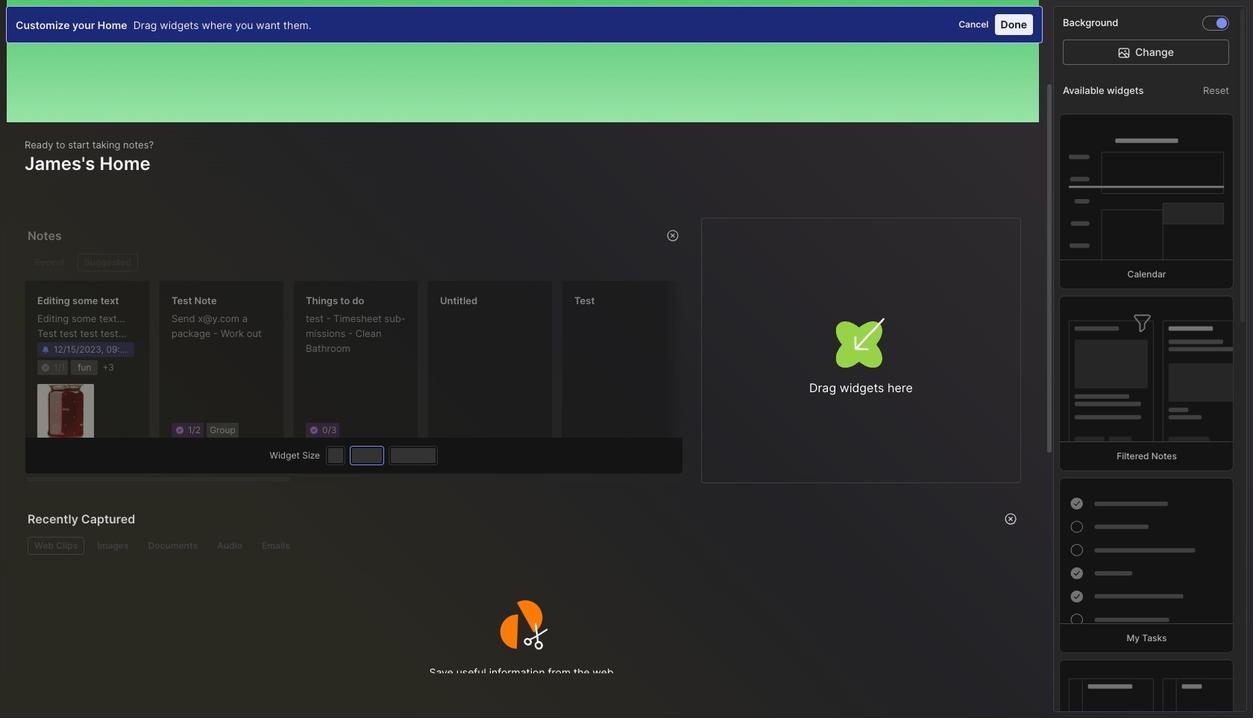 Task type: describe. For each thing, give the bounding box(es) containing it.
widget size large image
[[391, 449, 436, 464]]

widget size medium image
[[352, 449, 382, 464]]



Task type: locate. For each thing, give the bounding box(es) containing it.
widget size small image
[[328, 449, 343, 464]]

background image
[[1217, 18, 1228, 28]]



Task type: vqa. For each thing, say whether or not it's contained in the screenshot.
the Widget Size Small icon
yes



